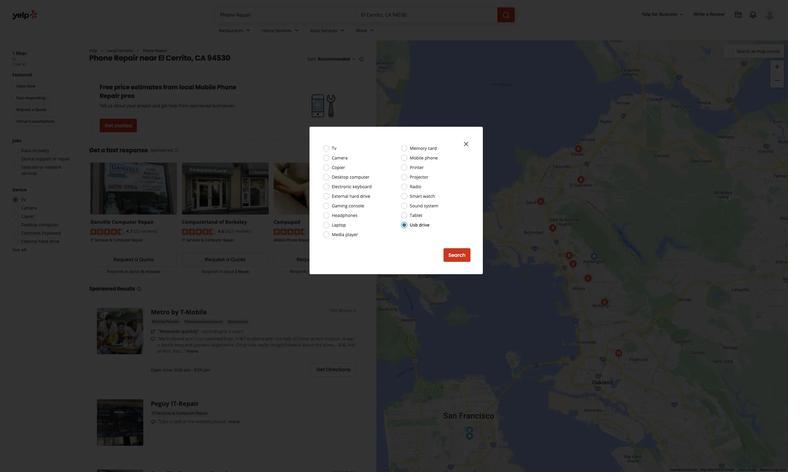 Task type: describe. For each thing, give the bounding box(es) containing it.
1 horizontal spatial drive
[[360, 193, 370, 199]]

request a quote button down fast-responding button
[[12, 105, 50, 115]]

16 trending v2 image
[[151, 329, 156, 334]]

repair,
[[298, 238, 311, 243]]

look
[[173, 419, 182, 425]]

device for device
[[12, 187, 27, 193]]

0 vertical spatial or
[[53, 156, 57, 162]]

4.6
[[218, 229, 224, 234]]

2 horizontal spatial the
[[315, 342, 322, 348]]

(422
[[225, 229, 234, 234]]

mobile inside free price estimates from local mobile phone repair pros tell us about your project and get help from sponsored businesses.
[[195, 83, 216, 92]]

2 vertical spatial the
[[188, 419, 195, 425]]

get for get directions
[[316, 367, 325, 374]]

open for open time: 9:00 am - 8:00 pm
[[151, 367, 162, 373]]

husband
[[166, 336, 184, 342]]

el
[[158, 53, 164, 63]]

help inside "my husband and i just switched from at&t to metro with the help of omar at this location. it was a totally easy and painless experience. omar was really straightforward about the plans... $30, $40 or $50. you…"
[[283, 336, 292, 342]]

terms of use
[[738, 469, 756, 472]]

map for moves
[[757, 48, 766, 54]]

0 horizontal spatial to
[[223, 329, 228, 335]]

minutes
[[145, 269, 161, 275]]

a inside write a review link
[[706, 11, 709, 17]]

memory card
[[410, 146, 437, 151]]

request for danville computer repair
[[113, 256, 133, 264]]

0 horizontal spatial 2
[[229, 329, 231, 335]]

all inside the 1 filter tv clear all
[[22, 62, 26, 67]]

auto
[[310, 27, 320, 33]]

option group containing jobs
[[11, 138, 77, 177]]

computer up 4.7
[[112, 219, 137, 226]]

laptop
[[332, 222, 346, 228]]

external inside search dialog
[[332, 193, 348, 199]]

card
[[428, 146, 437, 151]]

quote for danville computer repair
[[139, 256, 154, 264]]

restaurants
[[219, 27, 243, 33]]

computer down 4.6 at the left of page
[[205, 238, 222, 243]]

tv inside the 1 filter tv clear all
[[12, 57, 16, 62]]

electronics link
[[227, 319, 249, 325]]

free
[[100, 83, 113, 92]]

media player
[[332, 232, 358, 238]]

1 vertical spatial omar
[[236, 342, 247, 348]]

computerland
[[182, 219, 218, 226]]

4.5
[[309, 229, 316, 234]]

data
[[21, 148, 31, 154]]

& for computerland
[[201, 238, 204, 243]]

3r tek image
[[567, 258, 579, 271]]

peguy it-repair image
[[97, 400, 143, 446]]

1 vertical spatial desktop computer
[[21, 222, 59, 228]]

peguy it-repair it services & computer repair
[[151, 400, 208, 416]]

map region
[[299, 5, 788, 473]]

gaming console
[[332, 203, 364, 209]]

fast-
[[16, 95, 25, 101]]

search button
[[444, 249, 471, 262]]

1 horizontal spatial omar
[[298, 336, 310, 342]]

velocity iphone repair image
[[547, 222, 559, 235]]

project
[[137, 103, 151, 109]]

report a map error
[[760, 469, 786, 472]]

wireless options image
[[582, 273, 594, 285]]

$40
[[348, 342, 356, 348]]

repair
[[58, 156, 70, 162]]

world phones image
[[572, 143, 585, 155]]

business categories element
[[214, 22, 776, 40]]

in for of
[[220, 269, 223, 275]]

local services link
[[107, 48, 133, 53]]

0 vertical spatial phones
[[324, 238, 337, 243]]

local
[[107, 48, 117, 53]]

fast
[[106, 146, 118, 155]]

totally
[[161, 342, 174, 348]]

headphones
[[332, 213, 358, 219]]

danville
[[90, 219, 111, 226]]

phone repair near el cerrito, ca 94530
[[89, 53, 230, 63]]

get for get started
[[105, 122, 113, 129]]

7392
[[329, 308, 338, 314]]

sound
[[410, 203, 423, 209]]

terms of use link
[[738, 469, 756, 472]]

1 horizontal spatial -
[[200, 329, 201, 335]]

close image
[[463, 140, 470, 148]]

0 horizontal spatial metro
[[151, 308, 170, 317]]

more link for "take a look at the website please"
[[228, 419, 240, 425]]

16 chevron down v2 image
[[679, 12, 684, 17]]

reviews) for berkeley
[[235, 229, 252, 234]]

1 vertical spatial was
[[249, 342, 256, 348]]

desktop computer inside search dialog
[[332, 174, 369, 180]]

it services & computer repair for danville
[[90, 238, 143, 243]]

4.7 star rating image
[[90, 229, 124, 235]]

camera inside search dialog
[[332, 155, 348, 161]]

request for compupod
[[297, 256, 317, 264]]

auto services
[[310, 27, 337, 33]]

2 vertical spatial and
[[185, 342, 193, 348]]

a left fast
[[101, 146, 105, 155]]

near
[[140, 53, 157, 63]]

straightforward
[[270, 342, 301, 348]]

keyboard inside option group
[[42, 230, 61, 236]]

or inside "my husband and i just switched from at&t to metro with the help of omar at this location. it was a totally easy and painless experience. omar was really straightforward about the plans... $30, $40 or $50. you…"
[[158, 349, 162, 354]]

smart
[[410, 193, 422, 199]]

16 info v2 image for phone repair near el cerrito, ca 94530
[[359, 57, 364, 62]]

1 horizontal spatial 2
[[235, 269, 237, 275]]

"my
[[158, 336, 165, 342]]

sponsored results
[[89, 286, 135, 293]]

electronic inside option group
[[21, 230, 41, 236]]

restaurants link
[[214, 22, 257, 40]]

16 info v2 image for get a fast response
[[174, 148, 179, 153]]

services down 4.6 star rating image
[[186, 238, 200, 243]]

location.
[[324, 336, 342, 342]]

computer inside peguy it-repair it services & computer repair
[[176, 411, 195, 416]]

1 horizontal spatial tv
[[21, 197, 26, 203]]

please"
[[213, 419, 227, 425]]

see all button
[[12, 247, 26, 253]]

computer network services image
[[588, 251, 600, 263]]

pros
[[121, 92, 135, 100]]

world phones image
[[572, 143, 585, 155]]

responds for danville
[[107, 269, 124, 275]]

about for responds in about 2 hours
[[224, 269, 234, 275]]

compupod link
[[274, 219, 300, 226]]

sponsored
[[190, 103, 211, 109]]

3 responds from the left
[[290, 269, 307, 275]]

0 vertical spatial from
[[163, 83, 178, 92]]

sponsored for sponsored
[[150, 147, 173, 153]]

businesses.
[[212, 103, 236, 109]]

quickly"
[[181, 329, 199, 335]]

pm
[[204, 367, 211, 373]]

sponsored for sponsored results
[[89, 286, 116, 293]]

featured
[[12, 72, 32, 78]]

request a quote for computerland of berkeley
[[205, 256, 246, 264]]

smart watch
[[410, 193, 435, 199]]

metro inside "my husband and i just switched from at&t to metro with the help of omar at this location. it was a totally easy and painless experience. omar was really straightforward about the plans... $30, $40 or $50. you…"
[[252, 336, 264, 342]]

a inside "my husband and i just switched from at&t to metro with the help of omar at this location. it was a totally easy and painless experience. omar was really straightforward about the plans... $30, $40 or $50. you…"
[[158, 342, 160, 348]]

or inside telecom or network services
[[39, 164, 44, 170]]

radio
[[410, 184, 421, 190]]

telecom or network services
[[21, 164, 61, 176]]

mobile up telecommunications
[[186, 308, 207, 317]]

a up responds in about 30 minutes
[[135, 256, 138, 264]]

0 vertical spatial more
[[187, 349, 198, 354]]

error
[[780, 469, 786, 472]]

cci computer jam image
[[785, 262, 788, 274]]

services inside peguy it-repair it services & computer repair
[[156, 411, 171, 416]]

usb
[[410, 222, 418, 228]]

home services link
[[257, 22, 305, 40]]

for
[[652, 11, 658, 17]]

0 vertical spatial was
[[347, 336, 354, 342]]

request for computerland of berkeley
[[205, 256, 225, 264]]

3 reviews) from the left
[[327, 229, 343, 234]]

fast-responding button
[[12, 93, 49, 103]]

watch
[[423, 193, 435, 199]]

1 vertical spatial all
[[21, 247, 26, 253]]

virtual
[[16, 119, 28, 124]]

your
[[127, 103, 136, 109]]

report a map error link
[[760, 469, 786, 472]]

open time: 9:00 am - 8:00 pm
[[151, 367, 211, 373]]

write a review link
[[691, 9, 727, 20]]

1 vertical spatial desktop
[[21, 222, 38, 228]]

mobile phone repair, mobile phones
[[274, 238, 337, 243]]

this
[[316, 336, 323, 342]]

services right home
[[275, 27, 292, 33]]

16 chevron right v2 image
[[100, 48, 105, 53]]

2 horizontal spatial drive
[[419, 222, 430, 228]]

& for danville
[[109, 238, 112, 243]]

mission
[[339, 308, 352, 314]]

1 horizontal spatial the
[[275, 336, 282, 342]]

clear
[[12, 62, 21, 67]]

mobile inside search dialog
[[410, 155, 424, 161]]

search for search as map moves
[[736, 48, 750, 54]]

iphone repair squad image
[[613, 348, 625, 360]]

copier inside search dialog
[[332, 165, 345, 171]]

request a quote button for computerland of berkeley
[[182, 253, 269, 267]]

(283
[[317, 229, 325, 234]]

user actions element
[[637, 8, 784, 46]]

metro by t-mobile link
[[151, 308, 207, 317]]

it-
[[171, 400, 179, 408]]

nerd crossing image
[[575, 174, 587, 186]]

us
[[108, 103, 113, 109]]

of inside "my husband and i just switched from at&t to metro with the help of omar at this location. it was a totally easy and painless experience. omar was really straightforward about the plans... $30, $40 or $50. you…"
[[293, 336, 297, 342]]

phone repair
[[143, 48, 167, 53]]

time:
[[163, 367, 173, 373]]

external hard drive inside search dialog
[[332, 193, 370, 199]]

search for search
[[448, 252, 466, 259]]

computer inside search dialog
[[350, 174, 369, 180]]

phones inside button
[[166, 319, 179, 325]]

search dialog
[[0, 0, 788, 473]]

1 vertical spatial more
[[228, 419, 240, 425]]

price
[[114, 83, 130, 92]]

24 chevron down v2 image for auto services
[[339, 27, 346, 34]]

quote inside featured group
[[35, 107, 46, 112]]

8:00
[[194, 367, 203, 373]]



Task type: vqa. For each thing, say whether or not it's contained in the screenshot.
metro within the "My husband and I just switched from AT&T to Metro with the help of Omar at this location. It was a totally easy and painless experience. Omar was really straightforward about the plans... $30, $40 or $50. You…"
yes



Task type: locate. For each thing, give the bounding box(es) containing it.
see all
[[12, 247, 26, 253]]

or up network
[[53, 156, 57, 162]]

home
[[262, 27, 274, 33]]

a up responds in about 2 hours
[[226, 256, 229, 264]]

request a quote inside featured group
[[16, 107, 46, 112]]

phone
[[143, 48, 154, 53], [89, 53, 113, 63], [217, 83, 236, 92], [286, 238, 297, 243]]

9:00
[[174, 367, 183, 373]]

2 vertical spatial get
[[316, 367, 325, 374]]

24 chevron down v2 image for home services
[[293, 27, 300, 34]]

itekh electronics image
[[534, 196, 547, 208]]

0 vertical spatial map
[[757, 48, 766, 54]]

get left fast
[[89, 146, 100, 155]]

0 vertical spatial 16 speech v2 image
[[151, 337, 156, 342]]

external hard drive up the see all
[[21, 239, 60, 245]]

2 horizontal spatial &
[[201, 238, 204, 243]]

electronic keyboard up the see all
[[21, 230, 61, 236]]

2 vertical spatial or
[[158, 349, 162, 354]]

yelp for yelp for business
[[642, 11, 651, 17]]

hard inside search dialog
[[350, 193, 359, 199]]

2 horizontal spatial 24 chevron down v2 image
[[368, 27, 375, 34]]

0 horizontal spatial map
[[757, 48, 766, 54]]

a left look
[[170, 419, 172, 425]]

mobile up printer
[[410, 155, 424, 161]]

search image
[[502, 11, 510, 19]]

a right report on the bottom of page
[[770, 469, 772, 472]]

0 vertical spatial omar
[[298, 336, 310, 342]]

open now button
[[12, 82, 39, 91]]

desktop up the see all
[[21, 222, 38, 228]]

all right clear
[[22, 62, 26, 67]]

computer down 4.7
[[113, 238, 131, 243]]

phones down 4.5 (283 reviews)
[[324, 238, 337, 243]]

24 chevron down v2 image
[[245, 27, 252, 34]]

the down "this"
[[315, 342, 322, 348]]

device up telecom
[[21, 156, 34, 162]]

$30,
[[339, 342, 347, 348]]

map left "error" on the bottom right of the page
[[773, 469, 779, 472]]

the right the with
[[275, 336, 282, 342]]

1 horizontal spatial it
[[152, 411, 155, 416]]

metro by t-mobile image
[[97, 308, 143, 355]]

1 responds from the left
[[107, 269, 124, 275]]

mobile down 4.5 star rating image
[[274, 238, 285, 243]]

0 horizontal spatial external
[[21, 239, 38, 245]]

2 option group from the top
[[11, 187, 77, 253]]

the
[[275, 336, 282, 342], [315, 342, 322, 348], [188, 419, 195, 425]]

about for responds in about
[[312, 269, 322, 275]]

it services & computer repair for computerland
[[182, 238, 234, 243]]

1 horizontal spatial in
[[220, 269, 223, 275]]

0 vertical spatial all
[[22, 62, 26, 67]]

electronic up the see all
[[21, 230, 41, 236]]

and right easy at the bottom left of page
[[185, 342, 193, 348]]

0 vertical spatial 2
[[235, 269, 237, 275]]

telecommunications
[[184, 319, 223, 325]]

3 24 chevron down v2 image from the left
[[368, 27, 375, 34]]

get for get a fast response
[[89, 146, 100, 155]]

0 horizontal spatial sponsored
[[89, 286, 116, 293]]

0 horizontal spatial was
[[249, 342, 256, 348]]

1 horizontal spatial camera
[[332, 155, 348, 161]]

mobile down (283
[[312, 238, 323, 243]]

with
[[265, 336, 274, 342]]

0 vertical spatial 16 info v2 image
[[359, 57, 364, 62]]

phone inside free price estimates from local mobile phone repair pros tell us about your project and get help from sponsored businesses.
[[217, 83, 236, 92]]

search inside button
[[448, 252, 466, 259]]

quote up consultations
[[35, 107, 46, 112]]

0 horizontal spatial 16 info v2 image
[[136, 287, 141, 292]]

2 vertical spatial from
[[224, 336, 234, 342]]

request a quote for danville computer repair
[[113, 256, 154, 264]]

a down fast-responding button
[[32, 107, 34, 112]]

open
[[16, 84, 26, 89], [151, 367, 162, 373]]

switched
[[205, 336, 223, 342]]

0 horizontal spatial electronic keyboard
[[21, 230, 61, 236]]

about inside free price estimates from local mobile phone repair pros tell us about your project and get help from sponsored businesses.
[[114, 103, 126, 109]]

1 vertical spatial option group
[[11, 187, 77, 253]]

tell
[[100, 103, 107, 109]]

1 horizontal spatial sponsored
[[150, 147, 173, 153]]

now
[[27, 84, 35, 89]]

3 in from the left
[[308, 269, 311, 275]]

16 speech v2 image
[[151, 337, 156, 342], [151, 420, 156, 425]]

from left local
[[163, 83, 178, 92]]

more link right please" at the left
[[228, 419, 240, 425]]

zoom in image
[[774, 63, 781, 70]]

24 chevron down v2 image right the more
[[368, 27, 375, 34]]

1 horizontal spatial more
[[228, 419, 240, 425]]

2 horizontal spatial of
[[748, 469, 750, 472]]

joe iphone unlock & repair services image
[[598, 297, 611, 309]]

device for device support or repair
[[21, 156, 34, 162]]

request inside featured group
[[16, 107, 31, 112]]

1 it services & computer repair from the left
[[90, 238, 143, 243]]

0 vertical spatial option group
[[11, 138, 77, 177]]

1 horizontal spatial from
[[179, 103, 189, 109]]

projects image
[[735, 11, 742, 19]]

0 horizontal spatial more
[[187, 349, 198, 354]]

insta fix phone repair image
[[563, 250, 575, 262]]

device support or repair
[[21, 156, 70, 162]]

reviews) right (25
[[141, 229, 158, 234]]

services inside "link"
[[321, 27, 337, 33]]

virtual consultations
[[16, 119, 54, 124]]

it services & computer repair down "4.7 star rating" image at top left
[[90, 238, 143, 243]]

2 horizontal spatial responds
[[290, 269, 307, 275]]

©2023
[[715, 469, 724, 472]]

1 vertical spatial open
[[151, 367, 162, 373]]

really
[[258, 342, 269, 348]]

1 vertical spatial and
[[185, 336, 193, 342]]

you…"
[[173, 349, 185, 354]]

about for responds in about 30 minutes
[[129, 269, 139, 275]]

0 vertical spatial at
[[311, 336, 315, 342]]

phones
[[324, 238, 337, 243], [166, 319, 179, 325]]

1 vertical spatial camera
[[21, 205, 37, 211]]

reviews) down 'berkeley'
[[235, 229, 252, 234]]

quote up "hours"
[[231, 256, 246, 264]]

from inside "my husband and i just switched from at&t to metro with the help of omar at this location. it was a totally easy and painless experience. omar was really straightforward about the plans... $30, $40 or $50. you…"
[[224, 336, 234, 342]]

0 horizontal spatial reviews)
[[141, 229, 158, 234]]

1 vertical spatial copier
[[21, 214, 34, 219]]

desktop inside search dialog
[[332, 174, 349, 180]]

business
[[659, 11, 678, 17]]

map right as
[[757, 48, 766, 54]]

cerrito,
[[166, 53, 193, 63]]

responds in about 2 hours
[[202, 269, 249, 275]]

1 vertical spatial at
[[183, 419, 187, 425]]

quote for compupod
[[322, 256, 337, 264]]

a up the responds in about
[[318, 256, 321, 264]]

option group containing device
[[11, 187, 77, 253]]

4.6 star rating image
[[182, 229, 215, 235]]

repair
[[155, 48, 167, 53], [114, 53, 138, 63], [100, 92, 120, 100], [138, 219, 154, 226], [132, 238, 143, 243], [223, 238, 234, 243], [179, 400, 199, 408], [196, 411, 208, 416]]

mobile up 16 trending v2 image at the bottom
[[152, 319, 165, 325]]

0 horizontal spatial -
[[192, 367, 193, 373]]

1 reviews) from the left
[[141, 229, 158, 234]]

of for terms
[[748, 469, 750, 472]]

2 vertical spatial of
[[748, 469, 750, 472]]

of for computerland
[[219, 219, 224, 226]]

1 vertical spatial sponsored
[[89, 286, 116, 293]]

0 horizontal spatial tv
[[12, 57, 16, 62]]

responds in about 30 minutes
[[107, 269, 161, 275]]

at&t
[[235, 336, 246, 342]]

1 horizontal spatial electronic
[[332, 184, 352, 190]]

1 option group from the top
[[11, 138, 77, 177]]

device down services
[[12, 187, 27, 193]]

1 vertical spatial external hard drive
[[21, 239, 60, 245]]

0 vertical spatial yelp
[[642, 11, 651, 17]]

0 horizontal spatial external hard drive
[[21, 239, 60, 245]]

1 24 chevron down v2 image from the left
[[293, 27, 300, 34]]

and left get
[[152, 103, 160, 109]]

google image
[[378, 465, 398, 473]]

request a quote up the responds in about
[[297, 256, 337, 264]]

about inside "my husband and i just switched from at&t to metro with the help of omar at this location. it was a totally easy and painless experience. omar was really straightforward about the plans... $30, $40 or $50. you…"
[[302, 342, 314, 348]]

zoom out image
[[774, 77, 781, 84]]

get left the 'directions'
[[316, 367, 325, 374]]

2 horizontal spatial 16 info v2 image
[[359, 57, 364, 62]]

2 it services & computer repair from the left
[[182, 238, 234, 243]]

computerland of berkeley image
[[599, 295, 612, 307]]

it services & computer repair down 4.6 star rating image
[[182, 238, 234, 243]]

according
[[203, 329, 222, 335]]

1 horizontal spatial hard
[[350, 193, 359, 199]]

0 vertical spatial keyboard
[[353, 184, 372, 190]]

electronic keyboard inside option group
[[21, 230, 61, 236]]

0 vertical spatial external
[[332, 193, 348, 199]]

search as map moves
[[736, 48, 780, 54]]

reviews) for repair
[[141, 229, 158, 234]]

0 horizontal spatial in
[[125, 269, 128, 275]]

omar left "this"
[[298, 336, 310, 342]]

open left time:
[[151, 367, 162, 373]]

yelp for yelp 'link' on the left
[[89, 48, 97, 53]]

1 horizontal spatial map
[[773, 469, 779, 472]]

2 reviews) from the left
[[235, 229, 252, 234]]

it for danville computer repair
[[90, 238, 93, 243]]

services up "take
[[156, 411, 171, 416]]

from up experience.
[[224, 336, 234, 342]]

4.5 (283 reviews)
[[309, 229, 343, 234]]

request a quote up responds in about 2 hours
[[205, 256, 246, 264]]

mobile kangaroo - apple authorized image
[[599, 296, 612, 308]]

repair inside free price estimates from local mobile phone repair pros tell us about your project and get help from sponsored businesses.
[[100, 92, 120, 100]]

group
[[771, 60, 784, 88]]

t-
[[180, 308, 186, 317]]

of up 4.6 at the left of page
[[219, 219, 224, 226]]

hard
[[350, 193, 359, 199], [39, 239, 48, 245]]

open left now
[[16, 84, 26, 89]]

"take
[[158, 419, 169, 425]]

get
[[105, 122, 113, 129], [89, 146, 100, 155], [316, 367, 325, 374]]

0 vertical spatial of
[[219, 219, 224, 226]]

by
[[171, 308, 179, 317]]

reviews) down laptop
[[327, 229, 343, 234]]

help right get
[[169, 103, 177, 109]]

24 chevron down v2 image inside home services link
[[293, 27, 300, 34]]

1 horizontal spatial phones
[[324, 238, 337, 243]]

google
[[725, 469, 734, 472]]

featured group
[[11, 72, 77, 128]]

sort:
[[307, 56, 317, 62]]

just
[[196, 336, 204, 342]]

request a quote button up the responds in about
[[274, 253, 360, 267]]

at right look
[[183, 419, 187, 425]]

1 horizontal spatial external hard drive
[[332, 193, 370, 199]]

7392 mission st
[[329, 308, 356, 314]]

to right the at&t
[[247, 336, 251, 342]]

desktop
[[332, 174, 349, 180], [21, 222, 38, 228]]

external up gaming
[[332, 193, 348, 199]]

1 vertical spatial phones
[[166, 319, 179, 325]]

it inside peguy it-repair it services & computer repair
[[152, 411, 155, 416]]

painless
[[194, 342, 210, 348]]

"responds
[[158, 329, 180, 335]]

"my husband and i just switched from at&t to metro with the help of omar at this location. it was a totally easy and painless experience. omar was really straightforward about the plans... $30, $40 or $50. you…"
[[158, 336, 356, 354]]

electronic up gaming
[[332, 184, 352, 190]]

0 horizontal spatial yelp
[[89, 48, 97, 53]]

electronic keyboard inside search dialog
[[332, 184, 372, 190]]

open for open now
[[16, 84, 26, 89]]

option group
[[11, 138, 77, 177], [11, 187, 77, 253]]

0 horizontal spatial it services & computer repair
[[90, 238, 143, 243]]

computer inside option group
[[39, 222, 59, 228]]

1 horizontal spatial 16 info v2 image
[[174, 148, 179, 153]]

yelp for business
[[642, 11, 678, 17]]

mobile right local
[[195, 83, 216, 92]]

metro up really
[[252, 336, 264, 342]]

yelp left 16 chevron right v2 icon
[[89, 48, 97, 53]]

2
[[235, 269, 237, 275], [229, 329, 231, 335]]

compupod image
[[463, 425, 476, 437]]

- right am
[[192, 367, 193, 373]]

None search field
[[215, 7, 516, 22]]

1 vertical spatial from
[[179, 103, 189, 109]]

electronic inside search dialog
[[332, 184, 352, 190]]

0 horizontal spatial from
[[163, 83, 178, 92]]

0 horizontal spatial hard
[[39, 239, 48, 245]]

2 24 chevron down v2 image from the left
[[339, 27, 346, 34]]

request up "virtual"
[[16, 107, 31, 112]]

hours
[[238, 269, 249, 275]]

peguy it-repair link
[[151, 400, 199, 408]]

at
[[311, 336, 315, 342], [183, 419, 187, 425]]

16 speech v2 image for "take a look at the website please"
[[151, 420, 156, 425]]

computer up look
[[176, 411, 195, 416]]

and inside free price estimates from local mobile phone repair pros tell us about your project and get help from sponsored businesses.
[[152, 103, 160, 109]]

0 horizontal spatial the
[[188, 419, 195, 425]]

0 vertical spatial search
[[736, 48, 750, 54]]

0 vertical spatial more link
[[187, 349, 198, 354]]

mobile inside button
[[152, 319, 165, 325]]

1 vertical spatial 16 info v2 image
[[174, 148, 179, 153]]

camera inside option group
[[21, 205, 37, 211]]

from
[[163, 83, 178, 92], [179, 103, 189, 109], [224, 336, 234, 342]]

omar down the at&t
[[236, 342, 247, 348]]

keyboard inside search dialog
[[353, 184, 372, 190]]

4.6 (422 reviews)
[[218, 229, 252, 234]]

0 horizontal spatial or
[[39, 164, 44, 170]]

phones down by
[[166, 319, 179, 325]]

1 horizontal spatial responds
[[202, 269, 219, 275]]

help inside free price estimates from local mobile phone repair pros tell us about your project and get help from sponsored businesses.
[[169, 103, 177, 109]]

desktop up gaming
[[332, 174, 349, 180]]

in for computer
[[125, 269, 128, 275]]

0 vertical spatial open
[[16, 84, 26, 89]]

more link down the "painless"
[[187, 349, 198, 354]]

0 vertical spatial and
[[152, 103, 160, 109]]

of left use
[[748, 469, 750, 472]]

auto services link
[[305, 22, 351, 40]]

2 horizontal spatial in
[[308, 269, 311, 275]]

16 speech v2 image down 16 trending v2 image at the bottom
[[151, 337, 156, 342]]

support
[[36, 156, 51, 162]]

1 vertical spatial 16 speech v2 image
[[151, 420, 156, 425]]

1 vertical spatial electronic keyboard
[[21, 230, 61, 236]]

at inside "my husband and i just switched from at&t to metro with the help of omar at this location. it was a totally easy and painless experience. omar was really straightforward about the plans... $30, $40 or $50. you…"
[[311, 336, 315, 342]]

services
[[275, 27, 292, 33], [321, 27, 337, 33], [118, 48, 133, 53], [94, 238, 109, 243], [186, 238, 200, 243], [156, 411, 171, 416]]

0 vertical spatial the
[[275, 336, 282, 342]]

external hard drive up gaming console
[[332, 193, 370, 199]]

services
[[21, 171, 37, 176]]

24 chevron down v2 image
[[293, 27, 300, 34], [339, 27, 346, 34], [368, 27, 375, 34]]

1 vertical spatial get
[[89, 146, 100, 155]]

0 horizontal spatial more link
[[187, 349, 198, 354]]

home services
[[262, 27, 292, 33]]

to left users
[[223, 329, 228, 335]]

services left 16 chevron right v2 image
[[118, 48, 133, 53]]

more right please" at the left
[[228, 419, 240, 425]]

services down "4.7 star rating" image at top left
[[94, 238, 109, 243]]

a inside featured group
[[32, 107, 34, 112]]

& inside peguy it-repair it services & computer repair
[[172, 411, 175, 416]]

16 chevron right v2 image
[[135, 48, 140, 53]]

1 16 speech v2 image from the top
[[151, 337, 156, 342]]

mobile phones button
[[151, 319, 180, 325]]

request a quote for compupod
[[297, 256, 337, 264]]

electronic keyboard up gaming console
[[332, 184, 372, 190]]

mobile phone
[[410, 155, 438, 161]]

yelp link
[[89, 48, 97, 53]]

it down peguy at the left
[[152, 411, 155, 416]]

free price estimates from local mobile phone repair pros image
[[308, 90, 339, 121]]

printer
[[410, 165, 424, 171]]

0 horizontal spatial help
[[169, 103, 177, 109]]

0 horizontal spatial drive
[[49, 239, 60, 245]]

it down 4.6 star rating image
[[182, 238, 185, 243]]

map
[[701, 469, 707, 472]]

more link for "my husband and i just switched from at&t to metro with the help of omar at this location. it was a totally easy and painless experience. omar was really straightforward about the plans... $30, $40 or $50. you…"
[[187, 349, 198, 354]]

request a quote button up responds in about 30 minutes
[[90, 253, 177, 267]]

24 chevron down v2 image for more
[[368, 27, 375, 34]]

clear all link
[[12, 62, 26, 67]]

a down '"my'
[[158, 342, 160, 348]]

"take a look at the website please" more
[[158, 419, 240, 425]]

2 horizontal spatial get
[[316, 367, 325, 374]]

easy
[[175, 342, 184, 348]]

4.5 star rating image
[[274, 229, 307, 235]]

sponsored left results
[[89, 286, 116, 293]]

at left "this"
[[311, 336, 315, 342]]

1 vertical spatial external
[[21, 239, 38, 245]]

tv inside search dialog
[[332, 146, 336, 151]]

map for error
[[773, 469, 779, 472]]

16 info v2 image
[[359, 57, 364, 62], [174, 148, 179, 153], [136, 287, 141, 292]]

2 horizontal spatial from
[[224, 336, 234, 342]]

yelp inside yelp for business 'button'
[[642, 11, 651, 17]]

map data ©2023 google
[[701, 469, 734, 472]]

telecom
[[21, 164, 38, 170]]

more
[[356, 27, 367, 33]]

omar
[[298, 336, 310, 342], [236, 342, 247, 348]]

it for computerland of berkeley
[[182, 238, 185, 243]]

24 chevron down v2 image inside auto services "link"
[[339, 27, 346, 34]]

and left i
[[185, 336, 193, 342]]

0 vertical spatial sponsored
[[150, 147, 173, 153]]

quote up the responds in about
[[322, 256, 337, 264]]

0 vertical spatial tv
[[12, 57, 16, 62]]

mobile phones
[[152, 319, 179, 325]]

24 chevron down v2 image inside more link
[[368, 27, 375, 34]]

1 vertical spatial 2
[[229, 329, 231, 335]]

2 left users
[[229, 329, 231, 335]]

0 vertical spatial computer
[[350, 174, 369, 180]]

quote up "30" in the bottom of the page
[[139, 256, 154, 264]]

request a quote button for compupod
[[274, 253, 360, 267]]

more
[[187, 349, 198, 354], [228, 419, 240, 425]]

to inside "my husband and i just switched from at&t to metro with the help of omar at this location. it was a totally easy and painless experience. omar was really straightforward about the plans... $30, $40 or $50. you…"
[[247, 336, 251, 342]]

network
[[45, 164, 61, 170]]

request a quote button for danville computer repair
[[90, 253, 177, 267]]

30
[[140, 269, 144, 275]]

wireless options image
[[582, 273, 594, 285]]

of
[[219, 219, 224, 226], [293, 336, 297, 342], [748, 469, 750, 472]]

& down 4.6 star rating image
[[201, 238, 204, 243]]

was left really
[[249, 342, 256, 348]]

1 vertical spatial keyboard
[[42, 230, 61, 236]]

0 horizontal spatial of
[[219, 219, 224, 226]]

1 horizontal spatial electronic keyboard
[[332, 184, 372, 190]]

24 chevron down v2 image left auto
[[293, 27, 300, 34]]

1 horizontal spatial or
[[53, 156, 57, 162]]

2 responds from the left
[[202, 269, 219, 275]]

2 16 speech v2 image from the top
[[151, 420, 156, 425]]

get inside button
[[105, 122, 113, 129]]

the left website
[[188, 419, 195, 425]]

0 horizontal spatial at
[[183, 419, 187, 425]]

started
[[114, 122, 132, 129]]

- up just
[[200, 329, 201, 335]]

or left $50. on the left of the page
[[158, 349, 162, 354]]

16 speech v2 image left "take
[[151, 420, 156, 425]]

responds for computerland
[[202, 269, 219, 275]]

external up the see all
[[21, 239, 38, 245]]

request a quote down fast-responding button
[[16, 107, 46, 112]]

it down "4.7 star rating" image at top left
[[90, 238, 93, 243]]

0 vertical spatial help
[[169, 103, 177, 109]]

computerland of berkeley
[[182, 219, 247, 226]]

local services
[[107, 48, 133, 53]]

am
[[184, 367, 191, 373]]

1 horizontal spatial &
[[172, 411, 175, 416]]

0 vertical spatial device
[[21, 156, 34, 162]]

0 horizontal spatial desktop computer
[[21, 222, 59, 228]]

mission wireless image
[[463, 431, 476, 443]]

keyboard
[[353, 184, 372, 190], [42, 230, 61, 236]]

computer
[[350, 174, 369, 180], [39, 222, 59, 228]]

a right write
[[706, 11, 709, 17]]

get started
[[105, 122, 132, 129]]

or down support
[[39, 164, 44, 170]]

request up responds in about 2 hours
[[205, 256, 225, 264]]

request up the responds in about
[[297, 256, 317, 264]]

2 left "hours"
[[235, 269, 237, 275]]

quote for computerland of berkeley
[[231, 256, 246, 264]]

metro up mobile phones
[[151, 308, 170, 317]]

2 horizontal spatial tv
[[332, 146, 336, 151]]

was
[[347, 336, 354, 342], [249, 342, 256, 348]]

open inside open now button
[[16, 84, 26, 89]]

1 horizontal spatial desktop
[[332, 174, 349, 180]]

16 speech v2 image for "my husband and i just switched from at&t to metro with the help of omar at this location. it was a totally easy and painless experience. omar was really straightforward about the plans... $30, $40 or $50. you…"
[[151, 337, 156, 342]]

notifications image
[[749, 11, 757, 19]]

write
[[694, 11, 705, 17]]

2 in from the left
[[220, 269, 223, 275]]

0 horizontal spatial search
[[448, 252, 466, 259]]

1 in from the left
[[125, 269, 128, 275]]



